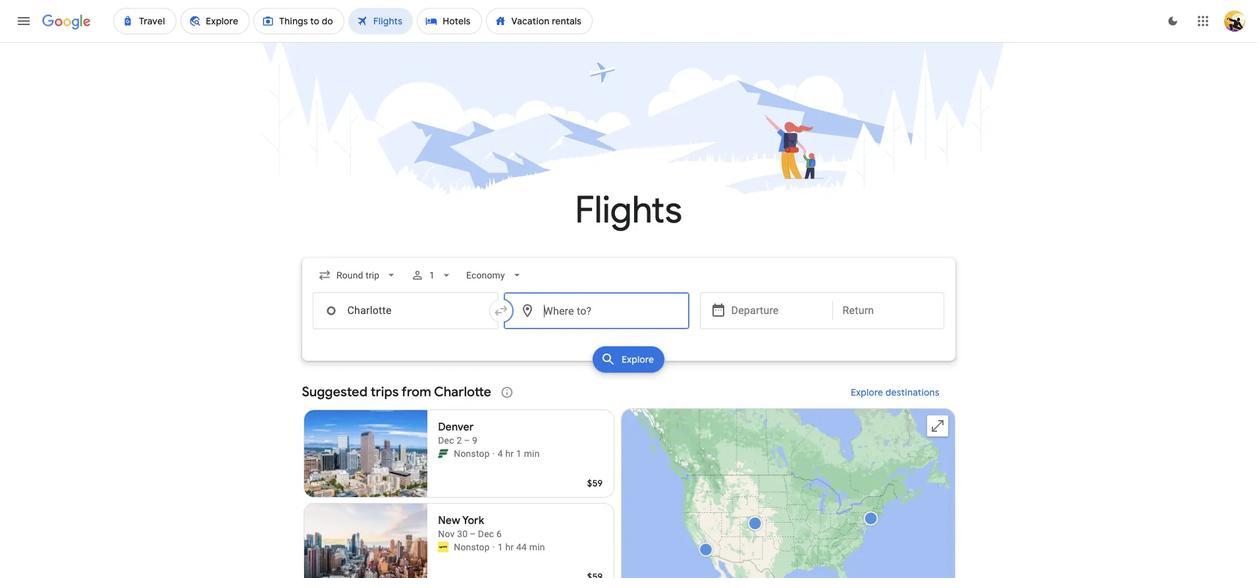 Task type: locate. For each thing, give the bounding box(es) containing it.
44
[[516, 542, 527, 553]]

explore button
[[593, 347, 665, 373]]

1  image from the top
[[493, 447, 495, 461]]

nonstop down 30 – dec
[[454, 542, 490, 553]]

min right 44
[[530, 542, 545, 553]]

new
[[438, 515, 460, 528]]

1 vertical spatial nonstop
[[454, 542, 490, 553]]

explore inside explore destinations 'button'
[[851, 387, 884, 399]]

min right 4
[[524, 449, 540, 459]]

 image down 30 – dec
[[493, 541, 495, 554]]

1 vertical spatial hr
[[506, 542, 514, 553]]

explore left "destinations"
[[851, 387, 884, 399]]

0 vertical spatial nonstop
[[454, 449, 490, 459]]

min
[[524, 449, 540, 459], [530, 542, 545, 553]]

1
[[429, 270, 435, 281], [516, 449, 522, 459], [498, 542, 503, 553]]

denver
[[438, 421, 474, 434]]

0 horizontal spatial explore
[[622, 354, 654, 366]]

1 vertical spatial 1
[[516, 449, 522, 459]]

6
[[497, 529, 502, 540]]

0 vertical spatial hr
[[506, 449, 514, 459]]

main menu image
[[16, 13, 32, 29]]

change appearance image
[[1158, 5, 1189, 37]]

1 horizontal spatial 1
[[498, 542, 503, 553]]

hr
[[506, 449, 514, 459], [506, 542, 514, 553]]

1 vertical spatial  image
[[493, 541, 495, 554]]

1 hr 44 min
[[498, 542, 545, 553]]

explore destinations
[[851, 387, 940, 399]]

 image
[[493, 447, 495, 461], [493, 541, 495, 554]]

0 horizontal spatial 1
[[429, 270, 435, 281]]

2 nonstop from the top
[[454, 542, 490, 553]]

hr left 44
[[506, 542, 514, 553]]

1 horizontal spatial explore
[[851, 387, 884, 399]]

Departure text field
[[732, 293, 823, 329]]

explore inside explore button
[[622, 354, 654, 366]]

1 vertical spatial explore
[[851, 387, 884, 399]]

denver dec 2 – 9
[[438, 421, 478, 446]]

charlotte
[[434, 384, 492, 401]]

2  image from the top
[[493, 541, 495, 554]]

1 for 1
[[429, 270, 435, 281]]

min for denver
[[524, 449, 540, 459]]

hr right 4
[[506, 449, 514, 459]]

2 horizontal spatial 1
[[516, 449, 522, 459]]

59 US dollars text field
[[587, 571, 603, 578]]

nonstop down 2 – 9
[[454, 449, 490, 459]]

from
[[402, 384, 431, 401]]

explore down where to? 'text field'
[[622, 354, 654, 366]]

 image left 4
[[493, 447, 495, 461]]

flights
[[575, 187, 682, 234]]

hr for new york
[[506, 542, 514, 553]]

None text field
[[313, 293, 498, 329]]

2 vertical spatial 1
[[498, 542, 503, 553]]

0 vertical spatial  image
[[493, 447, 495, 461]]

1 nonstop from the top
[[454, 449, 490, 459]]

2 – 9
[[457, 435, 478, 446]]

0 vertical spatial min
[[524, 449, 540, 459]]

4
[[498, 449, 503, 459]]

1 for 1 hr 44 min
[[498, 542, 503, 553]]

nonstop
[[454, 449, 490, 459], [454, 542, 490, 553]]

nov
[[438, 529, 455, 540]]

1 hr from the top
[[506, 449, 514, 459]]

4 hr 1 min
[[498, 449, 540, 459]]

Return text field
[[843, 293, 934, 329]]

1 inside popup button
[[429, 270, 435, 281]]

min for new york
[[530, 542, 545, 553]]

 image for denver
[[493, 447, 495, 461]]

dec
[[438, 435, 454, 446]]

suggested trips from charlotte
[[302, 384, 492, 401]]

explore
[[622, 354, 654, 366], [851, 387, 884, 399]]

0 vertical spatial explore
[[622, 354, 654, 366]]

1 vertical spatial min
[[530, 542, 545, 553]]

0 vertical spatial 1
[[429, 270, 435, 281]]

spirit image
[[438, 542, 449, 553]]

2 hr from the top
[[506, 542, 514, 553]]

frontier image
[[438, 449, 449, 459]]

None field
[[313, 264, 403, 287], [461, 264, 529, 287], [313, 264, 403, 287], [461, 264, 529, 287]]



Task type: vqa. For each thing, say whether or not it's contained in the screenshot.
hr associated with Denver
yes



Task type: describe. For each thing, give the bounding box(es) containing it.
explore for explore destinations
[[851, 387, 884, 399]]

trips
[[371, 384, 399, 401]]

explore for explore
[[622, 354, 654, 366]]

59 US dollars text field
[[587, 478, 603, 490]]

none text field inside flight "search field"
[[313, 293, 498, 329]]

explore destinations button
[[835, 377, 956, 408]]

30 – dec
[[457, 529, 494, 540]]

suggested trips from charlotte region
[[302, 377, 956, 578]]

$59
[[587, 478, 603, 490]]

destinations
[[886, 387, 940, 399]]

hr for denver
[[506, 449, 514, 459]]

Flight search field
[[292, 258, 966, 377]]

nonstop for dec
[[454, 449, 490, 459]]

suggested
[[302, 384, 368, 401]]

1 button
[[406, 260, 458, 291]]

york
[[463, 515, 484, 528]]

new york nov 30 – dec 6
[[438, 515, 502, 540]]

Where to? text field
[[504, 293, 689, 329]]

 image for new york
[[493, 541, 495, 554]]

nonstop for york
[[454, 542, 490, 553]]



